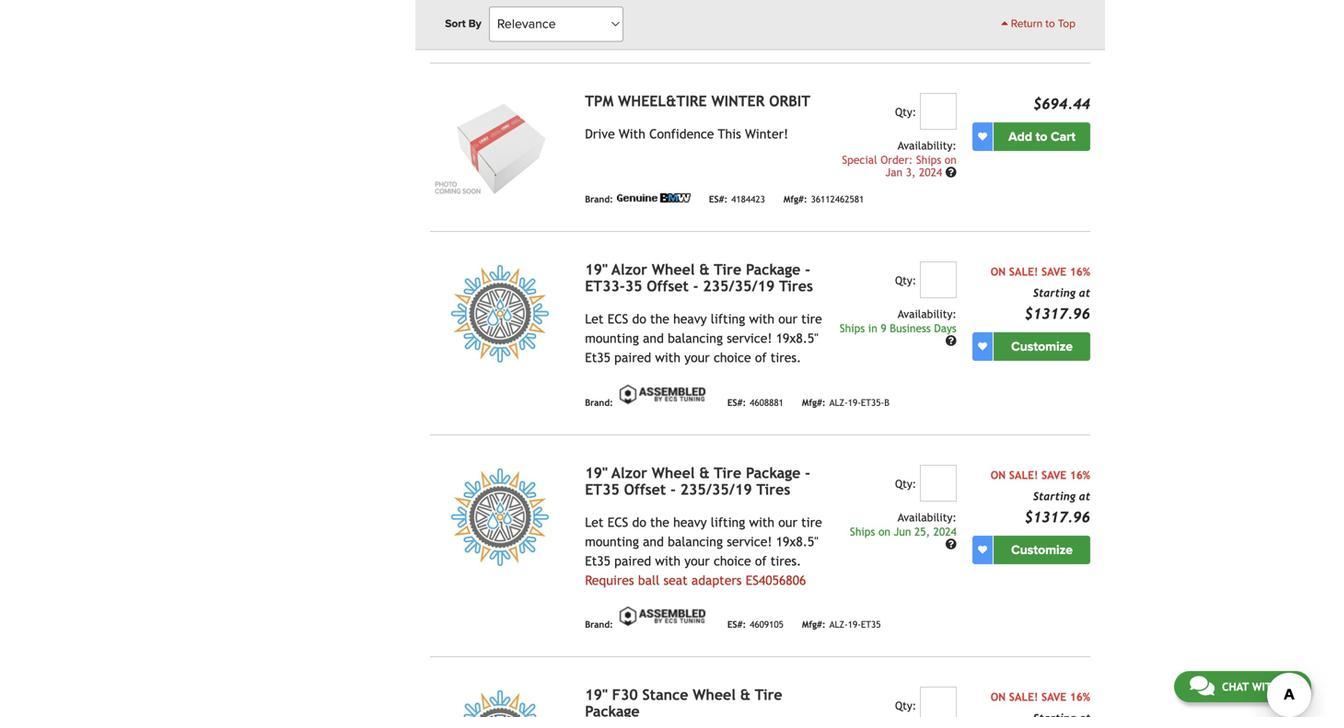 Task type: locate. For each thing, give the bounding box(es) containing it.
tires.
[[771, 350, 802, 365], [771, 554, 802, 569]]

19" inside 19" alzor wheel & tire package - et35 offset - 235/35/19 tires
[[585, 465, 608, 482]]

0 vertical spatial add to wish list image
[[979, 132, 988, 141]]

2 ecs from the top
[[608, 515, 629, 530]]

tire
[[714, 261, 742, 278], [714, 465, 742, 482], [755, 687, 783, 704]]

1 at from the top
[[1080, 286, 1091, 299]]

2 tires. from the top
[[771, 554, 802, 569]]

sort
[[445, 17, 466, 30]]

0 vertical spatial and
[[643, 331, 664, 346]]

0 vertical spatial 19"
[[585, 261, 608, 278]]

2 vertical spatial 16%
[[1071, 691, 1091, 704]]

with
[[619, 126, 646, 141]]

f30
[[612, 687, 638, 704]]

1 and from the top
[[643, 331, 664, 346]]

alz- left et35-
[[830, 398, 848, 408]]

& inside 19" alzor wheel & tire package - et33-35 offset - 235/35/19 tires
[[700, 261, 710, 278]]

1 tires. from the top
[[771, 350, 802, 365]]

customize link for 19" alzor wheel & tire package - et35 offset - 235/35/19 tires
[[994, 536, 1091, 565]]

and
[[643, 331, 664, 346], [643, 535, 664, 549]]

1 customize from the top
[[1012, 339, 1074, 355]]

qty: for tpm wheel&tire winter orbit
[[896, 105, 917, 118]]

19x8.5" inside let ecs do the heavy lifting with our tire mounting and balancing service! 19x8.5" et35 paired with your choice of tires.
[[777, 331, 819, 346]]

25,
[[915, 526, 931, 538]]

16% for 19" alzor wheel & tire package - et35 offset - 235/35/19 tires
[[1071, 469, 1091, 482]]

starting
[[1034, 286, 1076, 299], [1034, 490, 1076, 503]]

2 our from the top
[[779, 515, 798, 530]]

1 choice from the top
[[714, 350, 752, 365]]

1 vertical spatial 19"
[[585, 465, 608, 482]]

0 vertical spatial tires
[[780, 278, 814, 295]]

0 vertical spatial service!
[[727, 331, 773, 346]]

0 vertical spatial &
[[700, 261, 710, 278]]

2 tire from the top
[[802, 515, 823, 530]]

2 assembled by ecs - corporate logo image from the top
[[617, 383, 709, 406]]

let up requires
[[585, 515, 604, 530]]

1 vertical spatial package
[[746, 465, 801, 482]]

0 vertical spatial paired
[[615, 350, 652, 365]]

ball
[[638, 573, 660, 588]]

mfg#: left 36112462581 on the top right of page
[[784, 194, 808, 205]]

es#4608881 - alz-19-et35-b - 19" alzor wheel & tire package - et33-35 offset - 235/35/19 tires - let ecs do the heavy lifting with our tire mounting and balancing service! 19x8.5" et35 paired with your choice of tires. - assembled by ecs - bmw image
[[431, 262, 571, 367]]

2 lifting from the top
[[711, 515, 746, 530]]

paired up the ball
[[615, 554, 652, 569]]

assembled by ecs - corporate logo image down let ecs do the heavy lifting with our tire mounting and balancing service! 19x8.5" et35 paired with your choice of tires.
[[617, 383, 709, 406]]

1 alz- from the top
[[830, 398, 848, 408]]

1 on sale!                         save 16% starting at $1317.96 from the top
[[991, 265, 1091, 322]]

heavy down 19" alzor wheel & tire package - et35 offset - 235/35/19 tires link
[[674, 515, 707, 530]]

ecs inside let ecs do the heavy lifting with our tire mounting and balancing service! 19x8.5" et35 paired with your choice of tires.
[[608, 312, 629, 326]]

let
[[585, 312, 604, 326], [585, 515, 604, 530]]

0 vertical spatial assembled by ecs - corporate logo image
[[617, 11, 709, 34]]

heavy
[[674, 312, 707, 326], [674, 515, 707, 530]]

19x8.5" up es4056806
[[777, 535, 819, 549]]

19x8.5" up 4608881
[[777, 331, 819, 346]]

19- left b
[[848, 398, 861, 408]]

1 vertical spatial alz-
[[830, 620, 848, 630]]

ships left jun
[[851, 526, 876, 538]]

mfg#:
[[784, 194, 808, 205], [803, 398, 826, 408], [803, 620, 826, 630]]

question circle image right '3,'
[[946, 167, 957, 178]]

1 vertical spatial lifting
[[711, 515, 746, 530]]

availability: up '3,'
[[898, 139, 957, 152]]

1 qty: from the top
[[896, 105, 917, 118]]

1 mounting from the top
[[585, 331, 639, 346]]

mfg#: right 4609105
[[803, 620, 826, 630]]

3 19" from the top
[[585, 687, 608, 704]]

& up let ecs do the heavy lifting with our tire mounting and balancing service! 19x8.5" et35 paired with your choice of tires.
[[700, 261, 710, 278]]

0 vertical spatial on
[[945, 153, 957, 166]]

ships left in
[[840, 322, 865, 335]]

2 do from the top
[[633, 515, 647, 530]]

mounting inside let ecs do the heavy lifting with our tire mounting and balancing service! 19x8.5" et35 paired with your choice of tires. requires ball seat adapters es4056806
[[585, 535, 639, 549]]

balancing up the seat
[[668, 535, 723, 549]]

2 at from the top
[[1080, 490, 1091, 503]]

ecs down the et33-
[[608, 312, 629, 326]]

- up let ecs do the heavy lifting with our tire mounting and balancing service! 19x8.5" et35 paired with your choice of tires. requires ball seat adapters es4056806
[[671, 481, 676, 498]]

lifting down 19" alzor wheel & tire package - et33-35 offset - 235/35/19 tires
[[711, 312, 746, 326]]

tire up es4056806
[[802, 515, 823, 530]]

1 vertical spatial offset
[[624, 481, 666, 498]]

2024 right '3,'
[[920, 166, 943, 179]]

& down es#: 4609105
[[741, 687, 751, 704]]

add to cart button
[[994, 122, 1091, 151]]

service! inside let ecs do the heavy lifting with our tire mounting and balancing service! 19x8.5" et35 paired with your choice of tires.
[[727, 331, 773, 346]]

question circle image for 19" alzor wheel & tire package - et33-35 offset - 235/35/19 tires
[[946, 335, 957, 346]]

paired inside let ecs do the heavy lifting with our tire mounting and balancing service! 19x8.5" et35 paired with your choice of tires.
[[615, 350, 652, 365]]

1 brand: from the top
[[585, 25, 614, 36]]

to inside return to top link
[[1046, 17, 1056, 30]]

to left top
[[1046, 17, 1056, 30]]

19"
[[585, 261, 608, 278], [585, 465, 608, 482], [585, 687, 608, 704]]

wheel up let ecs do the heavy lifting with our tire mounting and balancing service! 19x8.5" et35 paired with your choice of tires. requires ball seat adapters es4056806
[[652, 465, 695, 482]]

1 lifting from the top
[[711, 312, 746, 326]]

0 horizontal spatial on
[[879, 526, 891, 538]]

to
[[1046, 17, 1056, 30], [1036, 129, 1048, 144]]

1 vertical spatial do
[[633, 515, 647, 530]]

of up es4056806
[[755, 554, 767, 569]]

1 vertical spatial paired
[[615, 554, 652, 569]]

2 brand: from the top
[[585, 194, 614, 205]]

package left stance
[[585, 703, 640, 718]]

1 vertical spatial es#:
[[728, 398, 747, 408]]

0 vertical spatial on
[[991, 265, 1006, 278]]

0 vertical spatial let
[[585, 312, 604, 326]]

question circle image left add to wish list icon
[[946, 539, 957, 550]]

19" alzor wheel & tire package - et33-35 offset - 235/35/19 tires link
[[585, 261, 814, 295]]

1 vertical spatial customize link
[[994, 536, 1091, 565]]

service! for let ecs do the heavy lifting with our tire mounting and balancing service! 19x8.5" et35 paired with your choice of tires.
[[727, 331, 773, 346]]

0 vertical spatial at
[[1080, 286, 1091, 299]]

mfg#: 36112462581
[[784, 194, 865, 205]]

choice up adapters
[[714, 554, 752, 569]]

& up let ecs do the heavy lifting with our tire mounting and balancing service! 19x8.5" et35 paired with your choice of tires. requires ball seat adapters es4056806
[[700, 465, 710, 482]]

1 vertical spatial of
[[755, 554, 767, 569]]

3 assembled by ecs - corporate logo image from the top
[[617, 605, 709, 628]]

the
[[651, 312, 670, 326], [651, 515, 670, 530]]

0 vertical spatial et35
[[585, 350, 611, 365]]

sort by
[[445, 17, 482, 30]]

1 horizontal spatial et35
[[861, 620, 881, 630]]

et35 up requires
[[585, 554, 611, 569]]

0 vertical spatial availability:
[[898, 139, 957, 152]]

19- right 4609105
[[848, 620, 861, 630]]

customize link
[[994, 332, 1091, 361], [994, 536, 1091, 565]]

et35
[[585, 481, 620, 498], [861, 620, 881, 630]]

tires down 4608881
[[757, 481, 791, 498]]

2 balancing from the top
[[668, 535, 723, 549]]

our
[[779, 312, 798, 326], [779, 515, 798, 530]]

heavy down 19" alzor wheel & tire package - et33-35 offset - 235/35/19 tires
[[674, 312, 707, 326]]

0 vertical spatial mfg#:
[[784, 194, 808, 205]]

1 balancing from the top
[[668, 331, 723, 346]]

2 customize link from the top
[[994, 536, 1091, 565]]

0 vertical spatial mounting
[[585, 331, 639, 346]]

availability: up 25, at the right of page
[[898, 511, 957, 524]]

brand: for 19" alzor wheel & tire package - et33-35 offset - 235/35/19 tires
[[585, 398, 614, 408]]

wheel right stance
[[693, 687, 736, 704]]

et35 inside let ecs do the heavy lifting with our tire mounting and balancing service! 19x8.5" et35 paired with your choice of tires.
[[585, 350, 611, 365]]

3 save from the top
[[1042, 691, 1067, 704]]

1 save from the top
[[1042, 265, 1067, 278]]

1 availability: from the top
[[898, 139, 957, 152]]

es#: left 4609105
[[728, 620, 747, 630]]

heavy inside let ecs do the heavy lifting with our tire mounting and balancing service! 19x8.5" et35 paired with your choice of tires.
[[674, 312, 707, 326]]

brand: for 19" alzor wheel & tire package - et35 offset - 235/35/19 tires
[[585, 620, 614, 630]]

19x8.5" inside let ecs do the heavy lifting with our tire mounting and balancing service! 19x8.5" et35 paired with your choice of tires. requires ball seat adapters es4056806
[[777, 535, 819, 549]]

1 let from the top
[[585, 312, 604, 326]]

19" alzor wheel & tire package - et35 offset - 235/35/19 tires link
[[585, 465, 811, 498]]

2 vertical spatial mfg#:
[[803, 620, 826, 630]]

tires. inside let ecs do the heavy lifting with our tire mounting and balancing service! 19x8.5" et35 paired with your choice of tires. requires ball seat adapters es4056806
[[771, 554, 802, 569]]

2 vertical spatial ships
[[851, 526, 876, 538]]

1 19- from the top
[[848, 398, 861, 408]]

our left in
[[779, 312, 798, 326]]

availability:
[[898, 139, 957, 152], [898, 308, 957, 321], [898, 511, 957, 524]]

package down 4608881
[[746, 465, 801, 482]]

tires. up 4608881
[[771, 350, 802, 365]]

paired inside let ecs do the heavy lifting with our tire mounting and balancing service! 19x8.5" et35 paired with your choice of tires. requires ball seat adapters es4056806
[[615, 554, 652, 569]]

es#:
[[709, 194, 728, 205], [728, 398, 747, 408], [728, 620, 747, 630]]

heavy inside let ecs do the heavy lifting with our tire mounting and balancing service! 19x8.5" et35 paired with your choice of tires. requires ball seat adapters es4056806
[[674, 515, 707, 530]]

winter!
[[746, 126, 789, 141]]

add to wish list image
[[979, 132, 988, 141], [979, 342, 988, 351]]

on left jun
[[879, 526, 891, 538]]

paired for let ecs do the heavy lifting with our tire mounting and balancing service! 19x8.5" et35 paired with your choice of tires. requires ball seat adapters es4056806
[[615, 554, 652, 569]]

$1317.96 for 19" alzor wheel & tire package - et33-35 offset - 235/35/19 tires
[[1025, 305, 1091, 322]]

es#: left 4184423
[[709, 194, 728, 205]]

package inside the 19" f30 stance wheel & tire package
[[585, 703, 640, 718]]

service!
[[727, 331, 773, 346], [727, 535, 773, 549]]

1 vertical spatial at
[[1080, 490, 1091, 503]]

2 et35 from the top
[[585, 554, 611, 569]]

lifting for let ecs do the heavy lifting with our tire mounting and balancing service! 19x8.5" et35 paired with your choice of tires. requires ball seat adapters es4056806
[[711, 515, 746, 530]]

1 vertical spatial availability:
[[898, 308, 957, 321]]

tire
[[802, 312, 823, 326], [802, 515, 823, 530]]

offset up let ecs do the heavy lifting with our tire mounting and balancing service! 19x8.5" et35 paired with your choice of tires. requires ball seat adapters es4056806
[[624, 481, 666, 498]]

1 the from the top
[[651, 312, 670, 326]]

your
[[685, 350, 710, 365], [685, 554, 710, 569]]

1 vertical spatial sale!
[[1010, 469, 1039, 482]]

2 19" from the top
[[585, 465, 608, 482]]

jan
[[886, 166, 903, 179]]

0 vertical spatial ships
[[917, 153, 942, 166]]

us
[[1283, 681, 1297, 694]]

balancing
[[668, 331, 723, 346], [668, 535, 723, 549]]

0 vertical spatial on sale!                         save 16% starting at $1317.96
[[991, 265, 1091, 322]]

balancing for let ecs do the heavy lifting with our tire mounting and balancing service! 19x8.5" et35 paired with your choice of tires.
[[668, 331, 723, 346]]

et35
[[585, 350, 611, 365], [585, 554, 611, 569]]

et35 for let ecs do the heavy lifting with our tire mounting and balancing service! 19x8.5" et35 paired with your choice of tires.
[[585, 350, 611, 365]]

1 vertical spatial 19x8.5"
[[777, 535, 819, 549]]

tires. up es4056806
[[771, 554, 802, 569]]

1 assembled by ecs - corporate logo image from the top
[[617, 11, 709, 34]]

let inside let ecs do the heavy lifting with our tire mounting and balancing service! 19x8.5" et35 paired with your choice of tires. requires ball seat adapters es4056806
[[585, 515, 604, 530]]

1 vertical spatial let
[[585, 515, 604, 530]]

2 vertical spatial tire
[[755, 687, 783, 704]]

assembled by ecs - corporate logo image down the seat
[[617, 605, 709, 628]]

-
[[806, 261, 811, 278], [694, 278, 699, 295], [806, 465, 811, 482], [671, 481, 676, 498]]

0 vertical spatial customize link
[[994, 332, 1091, 361]]

es#: left 4608881
[[728, 398, 747, 408]]

alzor inside 19" alzor wheel & tire package - et35 offset - 235/35/19 tires
[[612, 465, 648, 482]]

0 vertical spatial sale!
[[1010, 265, 1039, 278]]

1 on from the top
[[991, 265, 1006, 278]]

lifting inside let ecs do the heavy lifting with our tire mounting and balancing service! 19x8.5" et35 paired with your choice of tires. requires ball seat adapters es4056806
[[711, 515, 746, 530]]

1 vertical spatial wheel
[[652, 465, 695, 482]]

2 vertical spatial package
[[585, 703, 640, 718]]

2 on from the top
[[991, 469, 1006, 482]]

tire inside the 19" f30 stance wheel & tire package
[[755, 687, 783, 704]]

mounting up requires
[[585, 535, 639, 549]]

service! up 'es#: 4608881'
[[727, 331, 773, 346]]

4 brand: from the top
[[585, 620, 614, 630]]

tires
[[780, 278, 814, 295], [757, 481, 791, 498]]

question circle image for tpm wheel&tire winter orbit
[[946, 167, 957, 178]]

customize for 19" alzor wheel & tire package - et33-35 offset - 235/35/19 tires
[[1012, 339, 1074, 355]]

235/35/19 up let ecs do the heavy lifting with our tire mounting and balancing service! 19x8.5" et35 paired with your choice of tires. requires ball seat adapters es4056806
[[681, 481, 753, 498]]

add
[[1009, 129, 1033, 144]]

package down 4184423
[[746, 261, 801, 278]]

balancing inside let ecs do the heavy lifting with our tire mounting and balancing service! 19x8.5" et35 paired with your choice of tires.
[[668, 331, 723, 346]]

tires. inside let ecs do the heavy lifting with our tire mounting and balancing service! 19x8.5" et35 paired with your choice of tires.
[[771, 350, 802, 365]]

2 starting from the top
[[1034, 490, 1076, 503]]

and inside let ecs do the heavy lifting with our tire mounting and balancing service! 19x8.5" et35 paired with your choice of tires.
[[643, 331, 664, 346]]

2 alzor from the top
[[612, 465, 648, 482]]

let for let ecs do the heavy lifting with our tire mounting and balancing service! 19x8.5" et35 paired with your choice of tires.
[[585, 312, 604, 326]]

on sale!                         save 16%
[[991, 691, 1091, 704]]

2 vertical spatial sale!
[[1010, 691, 1039, 704]]

adapters
[[692, 573, 742, 588]]

19" for et35
[[585, 465, 608, 482]]

the down 19" alzor wheel & tire package - et35 offset - 235/35/19 tires link
[[651, 515, 670, 530]]

0 vertical spatial the
[[651, 312, 670, 326]]

lifting inside let ecs do the heavy lifting with our tire mounting and balancing service! 19x8.5" et35 paired with your choice of tires.
[[711, 312, 746, 326]]

ships inside special order: ships on jan 3, 2024
[[917, 153, 942, 166]]

2 service! from the top
[[727, 535, 773, 549]]

1 starting from the top
[[1034, 286, 1076, 299]]

1 vertical spatial add to wish list image
[[979, 342, 988, 351]]

business
[[890, 322, 931, 335]]

2 on sale!                         save 16% starting at $1317.96 from the top
[[991, 469, 1091, 526]]

1 vertical spatial starting
[[1034, 490, 1076, 503]]

let down the et33-
[[585, 312, 604, 326]]

1 vertical spatial tire
[[714, 465, 742, 482]]

2 your from the top
[[685, 554, 710, 569]]

et35 down the et33-
[[585, 350, 611, 365]]

2 mounting from the top
[[585, 535, 639, 549]]

0 vertical spatial ecs
[[608, 312, 629, 326]]

0 vertical spatial 2024
[[920, 166, 943, 179]]

- down mfg#: 36112462581
[[806, 261, 811, 278]]

do down 35 at the left top of page
[[633, 312, 647, 326]]

tire inside 19" alzor wheel & tire package - et33-35 offset - 235/35/19 tires
[[714, 261, 742, 278]]

2 vertical spatial on
[[991, 691, 1006, 704]]

question circle image down days
[[946, 335, 957, 346]]

your for let ecs do the heavy lifting with our tire mounting and balancing service! 19x8.5" et35 paired with your choice of tires. requires ball seat adapters es4056806
[[685, 554, 710, 569]]

0 vertical spatial customize
[[1012, 339, 1074, 355]]

tire inside 19" alzor wheel & tire package - et35 offset - 235/35/19 tires
[[714, 465, 742, 482]]

19x8.5"
[[777, 331, 819, 346], [777, 535, 819, 549]]

1 vertical spatial mounting
[[585, 535, 639, 549]]

our up es4056806
[[779, 515, 798, 530]]

balancing down 19" alzor wheel & tire package - et33-35 offset - 235/35/19 tires
[[668, 331, 723, 346]]

2 choice from the top
[[714, 554, 752, 569]]

package
[[746, 261, 801, 278], [746, 465, 801, 482], [585, 703, 640, 718]]

do up the ball
[[633, 515, 647, 530]]

1 vertical spatial 19-
[[848, 620, 861, 630]]

2 16% from the top
[[1071, 469, 1091, 482]]

1 vertical spatial on
[[991, 469, 1006, 482]]

assembled by ecs - corporate logo image
[[617, 11, 709, 34], [617, 383, 709, 406], [617, 605, 709, 628]]

offset right 35 at the left top of page
[[647, 278, 689, 295]]

0 vertical spatial alzor
[[612, 261, 648, 278]]

save for 19" alzor wheel & tire package - et33-35 offset - 235/35/19 tires
[[1042, 265, 1067, 278]]

wheel inside 19" alzor wheel & tire package - et35 offset - 235/35/19 tires
[[652, 465, 695, 482]]

1 horizontal spatial on
[[945, 153, 957, 166]]

heavy for let ecs do the heavy lifting with our tire mounting and balancing service! 19x8.5" et35 paired with your choice of tires. requires ball seat adapters es4056806
[[674, 515, 707, 530]]

ships right '3,'
[[917, 153, 942, 166]]

2 let from the top
[[585, 515, 604, 530]]

1 vertical spatial et35
[[585, 554, 611, 569]]

to inside the add to cart button
[[1036, 129, 1048, 144]]

tire for let ecs do the heavy lifting with our tire mounting and balancing service! 19x8.5" et35 paired with your choice of tires. requires ball seat adapters es4056806
[[802, 515, 823, 530]]

on for 19" alzor wheel & tire package - et35 offset - 235/35/19 tires
[[991, 469, 1006, 482]]

alz-
[[830, 398, 848, 408], [830, 620, 848, 630]]

19" inside the 19" f30 stance wheel & tire package
[[585, 687, 608, 704]]

1 do from the top
[[633, 312, 647, 326]]

1 sale! from the top
[[1010, 265, 1039, 278]]

in
[[869, 322, 878, 335]]

1 customize link from the top
[[994, 332, 1091, 361]]

2 heavy from the top
[[674, 515, 707, 530]]

wheel
[[652, 261, 695, 278], [652, 465, 695, 482], [693, 687, 736, 704]]

service! up es4056806
[[727, 535, 773, 549]]

to for cart
[[1036, 129, 1048, 144]]

do inside let ecs do the heavy lifting with our tire mounting and balancing service! 19x8.5" et35 paired with your choice of tires.
[[633, 312, 647, 326]]

3 brand: from the top
[[585, 398, 614, 408]]

alz- for 19" alzor wheel & tire package - et33-35 offset - 235/35/19 tires
[[830, 398, 848, 408]]

on sale!                         save 16% starting at $1317.96 for 19" alzor wheel & tire package - et35 offset - 235/35/19 tires
[[991, 469, 1091, 526]]

1 vertical spatial balancing
[[668, 535, 723, 549]]

19" inside 19" alzor wheel & tire package - et33-35 offset - 235/35/19 tires
[[585, 261, 608, 278]]

choice up 'es#: 4608881'
[[714, 350, 752, 365]]

of inside let ecs do the heavy lifting with our tire mounting and balancing service! 19x8.5" et35 paired with your choice of tires.
[[755, 350, 767, 365]]

and down 19" alzor wheel & tire package - et33-35 offset - 235/35/19 tires
[[643, 331, 664, 346]]

et35 inside 19" alzor wheel & tire package - et35 offset - 235/35/19 tires
[[585, 481, 620, 498]]

the inside let ecs do the heavy lifting with our tire mounting and balancing service! 19x8.5" et35 paired with your choice of tires.
[[651, 312, 670, 326]]

do inside let ecs do the heavy lifting with our tire mounting and balancing service! 19x8.5" et35 paired with your choice of tires. requires ball seat adapters es4056806
[[633, 515, 647, 530]]

1 vertical spatial customize
[[1012, 543, 1074, 558]]

3 question circle image from the top
[[946, 539, 957, 550]]

tires down mfg#: 36112462581
[[780, 278, 814, 295]]

1 our from the top
[[779, 312, 798, 326]]

1 vertical spatial 16%
[[1071, 469, 1091, 482]]

paired down 35 at the left top of page
[[615, 350, 652, 365]]

1 of from the top
[[755, 350, 767, 365]]

3 availability: from the top
[[898, 511, 957, 524]]

None number field
[[920, 93, 957, 130], [920, 262, 957, 298], [920, 465, 957, 502], [920, 687, 957, 718], [920, 93, 957, 130], [920, 262, 957, 298], [920, 465, 957, 502], [920, 687, 957, 718]]

35
[[625, 278, 643, 295]]

tpm
[[585, 92, 614, 109]]

2 $1317.96 from the top
[[1025, 509, 1091, 526]]

1 vertical spatial and
[[643, 535, 664, 549]]

alz- right 4609105
[[830, 620, 848, 630]]

2 the from the top
[[651, 515, 670, 530]]

wheel inside the 19" f30 stance wheel & tire package
[[693, 687, 736, 704]]

choice inside let ecs do the heavy lifting with our tire mounting and balancing service! 19x8.5" et35 paired with your choice of tires. requires ball seat adapters es4056806
[[714, 554, 752, 569]]

b
[[885, 398, 890, 408]]

your down 19" alzor wheel & tire package - et33-35 offset - 235/35/19 tires
[[685, 350, 710, 365]]

on
[[991, 265, 1006, 278], [991, 469, 1006, 482], [991, 691, 1006, 704]]

tire for let ecs do the heavy lifting with our tire mounting and balancing service! 19x8.5" et35 paired with your choice of tires.
[[802, 312, 823, 326]]

our inside let ecs do the heavy lifting with our tire mounting and balancing service! 19x8.5" et35 paired with your choice of tires. requires ball seat adapters es4056806
[[779, 515, 798, 530]]

1 19" from the top
[[585, 261, 608, 278]]

let ecs do the heavy lifting with our tire mounting and balancing service! 19x8.5" et35 paired with your choice of tires. requires ball seat adapters es4056806
[[585, 515, 823, 588]]

tire left in
[[802, 312, 823, 326]]

2 question circle image from the top
[[946, 335, 957, 346]]

2 vertical spatial availability:
[[898, 511, 957, 524]]

0 vertical spatial heavy
[[674, 312, 707, 326]]

1 heavy from the top
[[674, 312, 707, 326]]

1 ecs from the top
[[608, 312, 629, 326]]

0 vertical spatial your
[[685, 350, 710, 365]]

2 qty: from the top
[[896, 274, 917, 287]]

mfg#: alz-19-et35
[[803, 620, 881, 630]]

and up the ball
[[643, 535, 664, 549]]

2 vertical spatial save
[[1042, 691, 1067, 704]]

tire inside let ecs do the heavy lifting with our tire mounting and balancing service! 19x8.5" et35 paired with your choice of tires. requires ball seat adapters es4056806
[[802, 515, 823, 530]]

3 sale! from the top
[[1010, 691, 1039, 704]]

19-
[[848, 398, 861, 408], [848, 620, 861, 630]]

1 vertical spatial tire
[[802, 515, 823, 530]]

customize for 19" alzor wheel & tire package - et35 offset - 235/35/19 tires
[[1012, 543, 1074, 558]]

0 vertical spatial to
[[1046, 17, 1056, 30]]

package inside 19" alzor wheel & tire package - et35 offset - 235/35/19 tires
[[746, 465, 801, 482]]

0 vertical spatial tire
[[802, 312, 823, 326]]

235/35/19 up let ecs do the heavy lifting with our tire mounting and balancing service! 19x8.5" et35 paired with your choice of tires.
[[703, 278, 775, 295]]

of for let ecs do the heavy lifting with our tire mounting and balancing service! 19x8.5" et35 paired with your choice of tires.
[[755, 350, 767, 365]]

&
[[700, 261, 710, 278], [700, 465, 710, 482], [741, 687, 751, 704]]

1 vertical spatial tires.
[[771, 554, 802, 569]]

ecs inside let ecs do the heavy lifting with our tire mounting and balancing service! 19x8.5" et35 paired with your choice of tires. requires ball seat adapters es4056806
[[608, 515, 629, 530]]

balancing inside let ecs do the heavy lifting with our tire mounting and balancing service! 19x8.5" et35 paired with your choice of tires. requires ball seat adapters es4056806
[[668, 535, 723, 549]]

es#: 4609105
[[728, 620, 784, 630]]

2 paired from the top
[[615, 554, 652, 569]]

1 16% from the top
[[1071, 265, 1091, 278]]

your inside let ecs do the heavy lifting with our tire mounting and balancing service! 19x8.5" et35 paired with your choice of tires. requires ball seat adapters es4056806
[[685, 554, 710, 569]]

es#4609105 - alz-19-et35 - 19" alzor wheel & tire package - et35 offset - 235/35/19 tires - let ecs do the heavy lifting with our tire mounting and balancing service! 19x8.5" et35 paired with your choice of tires. - assembled by ecs - bmw image
[[431, 465, 571, 570]]

caret up image
[[1002, 18, 1009, 29]]

thumbnail image image
[[431, 93, 571, 198]]

our inside let ecs do the heavy lifting with our tire mounting and balancing service! 19x8.5" et35 paired with your choice of tires.
[[779, 312, 798, 326]]

2 availability: from the top
[[898, 308, 957, 321]]

starting for 19" alzor wheel & tire package - et33-35 offset - 235/35/19 tires
[[1034, 286, 1076, 299]]

of inside let ecs do the heavy lifting with our tire mounting and balancing service! 19x8.5" et35 paired with your choice of tires. requires ball seat adapters es4056806
[[755, 554, 767, 569]]

choice
[[714, 350, 752, 365], [714, 554, 752, 569]]

0 vertical spatial choice
[[714, 350, 752, 365]]

add to wish list image
[[979, 546, 988, 555]]

and inside let ecs do the heavy lifting with our tire mounting and balancing service! 19x8.5" et35 paired with your choice of tires. requires ball seat adapters es4056806
[[643, 535, 664, 549]]

brand: for tpm wheel&tire winter orbit
[[585, 194, 614, 205]]

tire down 4609105
[[755, 687, 783, 704]]

1 vertical spatial our
[[779, 515, 798, 530]]

0 horizontal spatial et35
[[585, 481, 620, 498]]

1 vertical spatial et35
[[861, 620, 881, 630]]

2 customize from the top
[[1012, 543, 1074, 558]]

qty:
[[896, 105, 917, 118], [896, 274, 917, 287], [896, 478, 917, 491], [896, 700, 917, 713]]

2 sale! from the top
[[1010, 469, 1039, 482]]

brand:
[[585, 25, 614, 36], [585, 194, 614, 205], [585, 398, 614, 408], [585, 620, 614, 630]]

235/35/19 inside 19" alzor wheel & tire package - et33-35 offset - 235/35/19 tires
[[703, 278, 775, 295]]

0 vertical spatial package
[[746, 261, 801, 278]]

qty: for 19" alzor wheel & tire package - et33-35 offset - 235/35/19 tires
[[896, 274, 917, 287]]

lifting down 19" alzor wheel & tire package - et35 offset - 235/35/19 tires link
[[711, 515, 746, 530]]

let inside let ecs do the heavy lifting with our tire mounting and balancing service! 19x8.5" et35 paired with your choice of tires.
[[585, 312, 604, 326]]

question circle image
[[946, 167, 957, 178], [946, 335, 957, 346], [946, 539, 957, 550]]

3 qty: from the top
[[896, 478, 917, 491]]

0 vertical spatial balancing
[[668, 331, 723, 346]]

of up 'es#: 4608881'
[[755, 350, 767, 365]]

et35-
[[861, 398, 885, 408]]

1 vertical spatial 235/35/19
[[681, 481, 753, 498]]

availability: up business
[[898, 308, 957, 321]]

mounting down the et33-
[[585, 331, 639, 346]]

customize link for 19" alzor wheel & tire package - et33-35 offset - 235/35/19 tires
[[994, 332, 1091, 361]]

2024 right 25, at the right of page
[[934, 526, 957, 538]]

alzor inside 19" alzor wheel & tire package - et33-35 offset - 235/35/19 tires
[[612, 261, 648, 278]]

tires. for let ecs do the heavy lifting with our tire mounting and balancing service! 19x8.5" et35 paired with your choice of tires. requires ball seat adapters es4056806
[[771, 554, 802, 569]]

with
[[750, 312, 775, 326], [656, 350, 681, 365], [750, 515, 775, 530], [656, 554, 681, 569], [1253, 681, 1280, 694]]

1 paired from the top
[[615, 350, 652, 365]]

0 vertical spatial 19x8.5"
[[777, 331, 819, 346]]

0 vertical spatial starting
[[1034, 286, 1076, 299]]

& inside 19" alzor wheel & tire package - et35 offset - 235/35/19 tires
[[700, 465, 710, 482]]

1 vertical spatial mfg#:
[[803, 398, 826, 408]]

let for let ecs do the heavy lifting with our tire mounting and balancing service! 19x8.5" et35 paired with your choice of tires. requires ball seat adapters es4056806
[[585, 515, 604, 530]]

assembled by ecs - corporate logo image for offset
[[617, 383, 709, 406]]

2 19- from the top
[[848, 620, 861, 630]]

to right "add"
[[1036, 129, 1048, 144]]

0 vertical spatial question circle image
[[946, 167, 957, 178]]

1 question circle image from the top
[[946, 167, 957, 178]]

the down 19" alzor wheel & tire package - et33-35 offset - 235/35/19 tires "link"
[[651, 312, 670, 326]]

wheel inside 19" alzor wheel & tire package - et33-35 offset - 235/35/19 tires
[[652, 261, 695, 278]]

2 of from the top
[[755, 554, 767, 569]]

mounting inside let ecs do the heavy lifting with our tire mounting and balancing service! 19x8.5" et35 paired with your choice of tires.
[[585, 331, 639, 346]]

top
[[1059, 17, 1076, 30]]

1 alzor from the top
[[612, 261, 648, 278]]

2024 inside special order: ships on jan 3, 2024
[[920, 166, 943, 179]]

1 vertical spatial save
[[1042, 469, 1067, 482]]

0 vertical spatial tire
[[714, 261, 742, 278]]

2 vertical spatial assembled by ecs - corporate logo image
[[617, 605, 709, 628]]

2 save from the top
[[1042, 469, 1067, 482]]

at for 19" alzor wheel & tire package - et33-35 offset - 235/35/19 tires
[[1080, 286, 1091, 299]]

1 your from the top
[[685, 350, 710, 365]]

qty: for 19" alzor wheel & tire package - et35 offset - 235/35/19 tires
[[896, 478, 917, 491]]

1 service! from the top
[[727, 331, 773, 346]]

package inside 19" alzor wheel & tire package - et33-35 offset - 235/35/19 tires
[[746, 261, 801, 278]]

on
[[945, 153, 957, 166], [879, 526, 891, 538]]

1 vertical spatial to
[[1036, 129, 1048, 144]]

$1317.96
[[1025, 305, 1091, 322], [1025, 509, 1091, 526]]

1 19x8.5" from the top
[[777, 331, 819, 346]]

on right '3,'
[[945, 153, 957, 166]]

0 vertical spatial lifting
[[711, 312, 746, 326]]

tire inside let ecs do the heavy lifting with our tire mounting and balancing service! 19x8.5" et35 paired with your choice of tires.
[[802, 312, 823, 326]]

1 et35 from the top
[[585, 350, 611, 365]]

0 vertical spatial 19-
[[848, 398, 861, 408]]

service! inside let ecs do the heavy lifting with our tire mounting and balancing service! 19x8.5" et35 paired with your choice of tires. requires ball seat adapters es4056806
[[727, 535, 773, 549]]

at
[[1080, 286, 1091, 299], [1080, 490, 1091, 503]]

1 vertical spatial ships
[[840, 322, 865, 335]]

the inside let ecs do the heavy lifting with our tire mounting and balancing service! 19x8.5" et35 paired with your choice of tires. requires ball seat adapters es4056806
[[651, 515, 670, 530]]

ecs up requires
[[608, 515, 629, 530]]

1 vertical spatial assembled by ecs - corporate logo image
[[617, 383, 709, 406]]

the for let ecs do the heavy lifting with our tire mounting and balancing service! 19x8.5" et35 paired with your choice of tires. requires ball seat adapters es4056806
[[651, 515, 670, 530]]

2 and from the top
[[643, 535, 664, 549]]

1 vertical spatial tires
[[757, 481, 791, 498]]

offset
[[647, 278, 689, 295], [624, 481, 666, 498]]

9
[[881, 322, 887, 335]]

choice inside let ecs do the heavy lifting with our tire mounting and balancing service! 19x8.5" et35 paired with your choice of tires.
[[714, 350, 752, 365]]

assembled by ecs - corporate logo image up wheel&tire at the top
[[617, 11, 709, 34]]

2 alz- from the top
[[830, 620, 848, 630]]

the for let ecs do the heavy lifting with our tire mounting and balancing service! 19x8.5" et35 paired with your choice of tires.
[[651, 312, 670, 326]]

your up adapters
[[685, 554, 710, 569]]

0 vertical spatial et35
[[585, 481, 620, 498]]

tire down 'es#: 4608881'
[[714, 465, 742, 482]]

tire down es#: 4184423
[[714, 261, 742, 278]]

ecs
[[608, 312, 629, 326], [608, 515, 629, 530]]

availability: for tpm wheel&tire winter orbit
[[898, 139, 957, 152]]

2 vertical spatial &
[[741, 687, 751, 704]]

mfg#: right 4608881
[[803, 398, 826, 408]]

0 vertical spatial wheel
[[652, 261, 695, 278]]

0 vertical spatial 16%
[[1071, 265, 1091, 278]]

1 $1317.96 from the top
[[1025, 305, 1091, 322]]

paired
[[615, 350, 652, 365], [615, 554, 652, 569]]

2 vertical spatial 19"
[[585, 687, 608, 704]]

1 vertical spatial on sale!                         save 16% starting at $1317.96
[[991, 469, 1091, 526]]

1 tire from the top
[[802, 312, 823, 326]]

mounting
[[585, 331, 639, 346], [585, 535, 639, 549]]

wheel right 35 at the left top of page
[[652, 261, 695, 278]]

0 vertical spatial our
[[779, 312, 798, 326]]

winter
[[712, 92, 765, 109]]

2 19x8.5" from the top
[[777, 535, 819, 549]]

19" alzor wheel & tire package - et35 offset - 235/35/19 tires
[[585, 465, 811, 498]]

alzor
[[612, 261, 648, 278], [612, 465, 648, 482]]

2 vertical spatial es#:
[[728, 620, 747, 630]]

tires inside 19" alzor wheel & tire package - et35 offset - 235/35/19 tires
[[757, 481, 791, 498]]

your inside let ecs do the heavy lifting with our tire mounting and balancing service! 19x8.5" et35 paired with your choice of tires.
[[685, 350, 710, 365]]

et35 inside let ecs do the heavy lifting with our tire mounting and balancing service! 19x8.5" et35 paired with your choice of tires. requires ball seat adapters es4056806
[[585, 554, 611, 569]]



Task type: describe. For each thing, give the bounding box(es) containing it.
19x8.5" for let ecs do the heavy lifting with our tire mounting and balancing service! 19x8.5" et35 paired with your choice of tires.
[[777, 331, 819, 346]]

sale! for 19" alzor wheel & tire package - et35 offset - 235/35/19 tires
[[1010, 469, 1039, 482]]

0 vertical spatial es#:
[[709, 194, 728, 205]]

paired for let ecs do the heavy lifting with our tire mounting and balancing service! 19x8.5" et35 paired with your choice of tires.
[[615, 350, 652, 365]]

es#4609318 - st-19-120-f3x - 19" f30 stance wheel & tire package  - if you want the perfect fitment, this is the wheel and tire package for you. let us guide you with step by step instructions of how you should set up your stance! - assembled by ecs - bmw image
[[431, 687, 571, 718]]

19" alzor wheel & tire package - et33-35 offset - 235/35/19 tires
[[585, 261, 814, 295]]

- up let ecs do the heavy lifting with our tire mounting and balancing service! 19x8.5" et35 paired with your choice of tires.
[[694, 278, 699, 295]]

1 add to wish list image from the top
[[979, 132, 988, 141]]

3,
[[906, 166, 916, 179]]

36112462581
[[811, 194, 865, 205]]

cart
[[1051, 129, 1076, 144]]

save for 19" alzor wheel & tire package - et35 offset - 235/35/19 tires
[[1042, 469, 1067, 482]]

3 on from the top
[[991, 691, 1006, 704]]

mounting for let ecs do the heavy lifting with our tire mounting and balancing service! 19x8.5" et35 paired with your choice of tires.
[[585, 331, 639, 346]]

chat
[[1223, 681, 1250, 694]]

19" f30 stance wheel & tire package link
[[585, 687, 783, 718]]

offset inside 19" alzor wheel & tire package - et33-35 offset - 235/35/19 tires
[[647, 278, 689, 295]]

drive
[[585, 126, 615, 141]]

your for let ecs do the heavy lifting with our tire mounting and balancing service! 19x8.5" et35 paired with your choice of tires.
[[685, 350, 710, 365]]

assembled by ecs - corporate logo image for -
[[617, 605, 709, 628]]

- down "mfg#: alz-19-et35-b"
[[806, 465, 811, 482]]

tpm wheel&tire winter orbit
[[585, 92, 811, 109]]

es#: 4608881
[[728, 398, 784, 408]]

drive with confidence this winter!
[[585, 126, 789, 141]]

and for let ecs do the heavy lifting with our tire mounting and balancing service! 19x8.5" et35 paired with your choice of tires.
[[643, 331, 664, 346]]

19" f30 stance wheel & tire package
[[585, 687, 783, 718]]

$694.44
[[1034, 95, 1091, 112]]

es4056806
[[746, 573, 807, 588]]

mfg#: alz-19-et35-b
[[803, 398, 890, 408]]

special
[[843, 153, 878, 166]]

order:
[[881, 153, 913, 166]]

package for 235/35/19
[[746, 261, 801, 278]]

jun
[[894, 526, 912, 538]]

tires inside 19" alzor wheel & tire package - et33-35 offset - 235/35/19 tires
[[780, 278, 814, 295]]

16% for 19" alzor wheel & tire package - et33-35 offset - 235/35/19 tires
[[1071, 265, 1091, 278]]

4609105
[[750, 620, 784, 630]]

19- for 19" alzor wheel & tire package - et35 offset - 235/35/19 tires
[[848, 620, 861, 630]]

starting for 19" alzor wheel & tire package - et35 offset - 235/35/19 tires
[[1034, 490, 1076, 503]]

& for 235/35/19
[[700, 465, 710, 482]]

comments image
[[1190, 675, 1215, 698]]

es#: for tires
[[728, 620, 747, 630]]

$1317.96 for 19" alzor wheel & tire package - et35 offset - 235/35/19 tires
[[1025, 509, 1091, 526]]

genuine bmw - corporate logo image
[[617, 193, 691, 203]]

stance
[[643, 687, 689, 704]]

choice for let ecs do the heavy lifting with our tire mounting and balancing service! 19x8.5" et35 paired with your choice of tires.
[[714, 350, 752, 365]]

mfg#: for tires
[[803, 620, 826, 630]]

alzor for 35
[[612, 261, 648, 278]]

requires
[[585, 573, 635, 588]]

our for let ecs do the heavy lifting with our tire mounting and balancing service! 19x8.5" et35 paired with your choice of tires.
[[779, 312, 798, 326]]

wheel for offset
[[652, 261, 695, 278]]

this
[[718, 126, 742, 141]]

by
[[469, 17, 482, 30]]

package for tires
[[746, 465, 801, 482]]

do for let ecs do the heavy lifting with our tire mounting and balancing service! 19x8.5" et35 paired with your choice of tires. requires ball seat adapters es4056806
[[633, 515, 647, 530]]

and for let ecs do the heavy lifting with our tire mounting and balancing service! 19x8.5" et35 paired with your choice of tires. requires ball seat adapters es4056806
[[643, 535, 664, 549]]

tire for 235/35/19
[[714, 261, 742, 278]]

let ecs do the heavy lifting with our tire mounting and balancing service! 19x8.5" et35 paired with your choice of tires.
[[585, 312, 823, 365]]

balancing for let ecs do the heavy lifting with our tire mounting and balancing service! 19x8.5" et35 paired with your choice of tires. requires ball seat adapters es4056806
[[668, 535, 723, 549]]

return to top
[[1009, 17, 1076, 30]]

add to cart
[[1009, 129, 1076, 144]]

do for let ecs do the heavy lifting with our tire mounting and balancing service! 19x8.5" et35 paired with your choice of tires.
[[633, 312, 647, 326]]

mounting for let ecs do the heavy lifting with our tire mounting and balancing service! 19x8.5" et35 paired with your choice of tires. requires ball seat adapters es4056806
[[585, 535, 639, 549]]

tire for tires
[[714, 465, 742, 482]]

ships for 19" alzor wheel & tire package - et33-35 offset - 235/35/19 tires
[[840, 322, 865, 335]]

on for 19" alzor wheel & tire package - et33-35 offset - 235/35/19 tires
[[991, 265, 1006, 278]]

es#: 4184423
[[709, 194, 766, 205]]

question circle image for 19" alzor wheel & tire package - et35 offset - 235/35/19 tires
[[946, 539, 957, 550]]

ships for 19" alzor wheel & tire package - et35 offset - 235/35/19 tires
[[851, 526, 876, 538]]

offset inside 19" alzor wheel & tire package - et35 offset - 235/35/19 tires
[[624, 481, 666, 498]]

lifting for let ecs do the heavy lifting with our tire mounting and balancing service! 19x8.5" et35 paired with your choice of tires.
[[711, 312, 746, 326]]

confidence
[[650, 126, 715, 141]]

ships on jun 25, 2024
[[851, 526, 957, 538]]

tpm wheel&tire winter orbit link
[[585, 92, 811, 109]]

3 16% from the top
[[1071, 691, 1091, 704]]

to for top
[[1046, 17, 1056, 30]]

ships in 9 business days
[[840, 322, 957, 335]]

ecs for let ecs do the heavy lifting with our tire mounting and balancing service! 19x8.5" et35 paired with your choice of tires. requires ball seat adapters es4056806
[[608, 515, 629, 530]]

chat with us
[[1223, 681, 1297, 694]]

availability: for 19" alzor wheel & tire package - et33-35 offset - 235/35/19 tires
[[898, 308, 957, 321]]

at for 19" alzor wheel & tire package - et35 offset - 235/35/19 tires
[[1080, 490, 1091, 503]]

on sale!                         save 16% starting at $1317.96 for 19" alzor wheel & tire package - et33-35 offset - 235/35/19 tires
[[991, 265, 1091, 322]]

19" for et33-
[[585, 261, 608, 278]]

return
[[1012, 17, 1043, 30]]

of for let ecs do the heavy lifting with our tire mounting and balancing service! 19x8.5" et35 paired with your choice of tires. requires ball seat adapters es4056806
[[755, 554, 767, 569]]

wheel&tire
[[618, 92, 707, 109]]

seat
[[664, 573, 688, 588]]

return to top link
[[1002, 16, 1076, 32]]

ecs for let ecs do the heavy lifting with our tire mounting and balancing service! 19x8.5" et35 paired with your choice of tires.
[[608, 312, 629, 326]]

19x8.5" for let ecs do the heavy lifting with our tire mounting and balancing service! 19x8.5" et35 paired with your choice of tires. requires ball seat adapters es4056806
[[777, 535, 819, 549]]

es#: for 235/35/19
[[728, 398, 747, 408]]

heavy for let ecs do the heavy lifting with our tire mounting and balancing service! 19x8.5" et35 paired with your choice of tires.
[[674, 312, 707, 326]]

wheel for -
[[652, 465, 695, 482]]

sale! for 19" alzor wheel & tire package - et33-35 offset - 235/35/19 tires
[[1010, 265, 1039, 278]]

4184423
[[732, 194, 766, 205]]

alz- for 19" alzor wheel & tire package - et35 offset - 235/35/19 tires
[[830, 620, 848, 630]]

et35 for let ecs do the heavy lifting with our tire mounting and balancing service! 19x8.5" et35 paired with your choice of tires. requires ball seat adapters es4056806
[[585, 554, 611, 569]]

et33-
[[585, 278, 625, 295]]

orbit
[[770, 92, 811, 109]]

chat with us link
[[1175, 672, 1312, 703]]

on inside special order: ships on jan 3, 2024
[[945, 153, 957, 166]]

4 qty: from the top
[[896, 700, 917, 713]]

alzor for offset
[[612, 465, 648, 482]]

choice for let ecs do the heavy lifting with our tire mounting and balancing service! 19x8.5" et35 paired with your choice of tires. requires ball seat adapters es4056806
[[714, 554, 752, 569]]

special order: ships on jan 3, 2024
[[843, 153, 957, 179]]

days
[[935, 322, 957, 335]]

availability: for 19" alzor wheel & tire package - et35 offset - 235/35/19 tires
[[898, 511, 957, 524]]

2 add to wish list image from the top
[[979, 342, 988, 351]]

4608881
[[750, 398, 784, 408]]

mfg#: for 235/35/19
[[803, 398, 826, 408]]

& for -
[[700, 261, 710, 278]]

19- for 19" alzor wheel & tire package - et33-35 offset - 235/35/19 tires
[[848, 398, 861, 408]]

& inside the 19" f30 stance wheel & tire package
[[741, 687, 751, 704]]

service! for let ecs do the heavy lifting with our tire mounting and balancing service! 19x8.5" et35 paired with your choice of tires. requires ball seat adapters es4056806
[[727, 535, 773, 549]]

1 vertical spatial on
[[879, 526, 891, 538]]

our for let ecs do the heavy lifting with our tire mounting and balancing service! 19x8.5" et35 paired with your choice of tires. requires ball seat adapters es4056806
[[779, 515, 798, 530]]

235/35/19 inside 19" alzor wheel & tire package - et35 offset - 235/35/19 tires
[[681, 481, 753, 498]]

1 vertical spatial 2024
[[934, 526, 957, 538]]

tires. for let ecs do the heavy lifting with our tire mounting and balancing service! 19x8.5" et35 paired with your choice of tires.
[[771, 350, 802, 365]]



Task type: vqa. For each thing, say whether or not it's contained in the screenshot.
Confidence
yes



